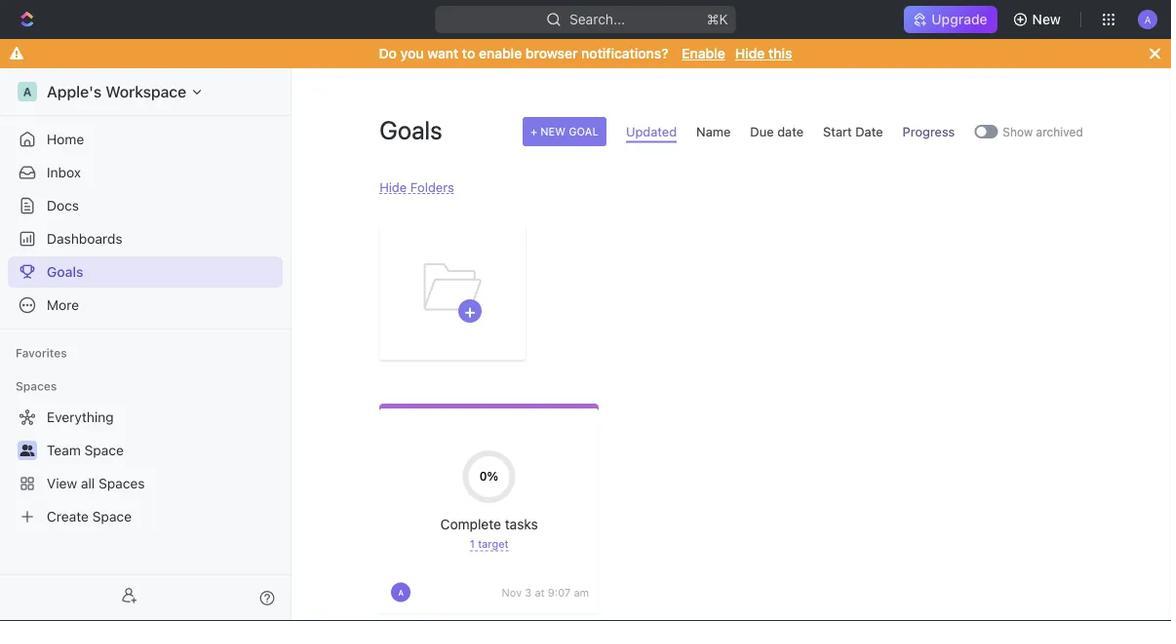 Task type: vqa. For each thing, say whether or not it's contained in the screenshot.
Kendall Parks's Workspace, , element
no



Task type: describe. For each thing, give the bounding box(es) containing it.
updated
[[626, 124, 677, 139]]

sidebar navigation
[[0, 68, 296, 621]]

do
[[379, 45, 397, 61]]

hide folders
[[380, 179, 454, 194]]

a inside navigation
[[23, 85, 32, 99]]

complete
[[441, 516, 501, 532]]

nov 3 at 9:07 am
[[502, 586, 589, 599]]

complete tasks 1 target
[[441, 516, 538, 551]]

tasks
[[505, 516, 538, 532]]

user group image
[[20, 445, 35, 457]]

a for top a dropdown button
[[1145, 13, 1151, 25]]

apple's workspace, , element
[[18, 82, 37, 101]]

0 horizontal spatial new
[[541, 125, 566, 138]]

+ for + new goal
[[531, 125, 538, 138]]

upgrade link
[[905, 6, 998, 33]]

browser
[[526, 45, 578, 61]]

enable
[[479, 45, 522, 61]]

favorites
[[16, 346, 67, 360]]

team space
[[47, 442, 124, 458]]

3
[[525, 586, 532, 599]]

to
[[462, 45, 475, 61]]

tree inside sidebar navigation
[[8, 402, 283, 533]]

folders
[[410, 179, 454, 194]]

progress
[[903, 124, 955, 139]]

space for create space
[[92, 509, 132, 525]]

create space
[[47, 509, 132, 525]]

create space link
[[8, 501, 279, 533]]

nov
[[502, 586, 522, 599]]

a for leftmost a dropdown button
[[398, 588, 404, 597]]

everything
[[47, 409, 114, 425]]

9:07
[[548, 586, 571, 599]]

name
[[697, 124, 731, 139]]

team
[[47, 442, 81, 458]]

start date
[[823, 124, 883, 139]]

am
[[574, 586, 589, 599]]

everything link
[[8, 402, 279, 433]]

goals inside sidebar navigation
[[47, 264, 83, 280]]

inbox
[[47, 164, 81, 180]]

show archived
[[1003, 125, 1084, 139]]

home link
[[8, 124, 283, 155]]

dashboards
[[47, 231, 123, 247]]

apple's
[[47, 82, 102, 101]]

docs
[[47, 198, 79, 214]]

view all spaces
[[47, 476, 145, 492]]

target
[[478, 538, 509, 551]]

new inside button
[[1033, 11, 1061, 27]]

start
[[823, 124, 852, 139]]

want
[[427, 45, 459, 61]]

goals link
[[8, 257, 283, 288]]

archived
[[1036, 125, 1084, 139]]

date
[[856, 124, 883, 139]]

do you want to enable browser notifications? enable hide this
[[379, 45, 793, 61]]

0 horizontal spatial a button
[[389, 581, 413, 604]]

search...
[[570, 11, 625, 27]]

⌘k
[[707, 11, 728, 27]]



Task type: locate. For each thing, give the bounding box(es) containing it.
0 vertical spatial a button
[[1132, 4, 1164, 35]]

enable
[[682, 45, 726, 61]]

0 vertical spatial new
[[1033, 11, 1061, 27]]

1 vertical spatial space
[[92, 509, 132, 525]]

tree containing everything
[[8, 402, 283, 533]]

hide
[[735, 45, 765, 61], [380, 179, 407, 194]]

due
[[750, 124, 774, 139]]

spaces down favorites
[[16, 379, 57, 393]]

a
[[1145, 13, 1151, 25], [23, 85, 32, 99], [398, 588, 404, 597]]

tree
[[8, 402, 283, 533]]

this
[[769, 45, 793, 61]]

more button
[[8, 290, 283, 321]]

spaces inside tree
[[99, 476, 145, 492]]

1 vertical spatial goals
[[47, 264, 83, 280]]

0 horizontal spatial goals
[[47, 264, 83, 280]]

spaces right all at left
[[99, 476, 145, 492]]

0 vertical spatial space
[[84, 442, 124, 458]]

goal
[[569, 125, 599, 138]]

dashboards link
[[8, 223, 283, 255]]

favorites button
[[8, 341, 75, 365]]

2 horizontal spatial a
[[1145, 13, 1151, 25]]

docs link
[[8, 190, 283, 221]]

all
[[81, 476, 95, 492]]

hide left 'folders'
[[380, 179, 407, 194]]

view
[[47, 476, 77, 492]]

new button
[[1005, 4, 1073, 35]]

apple's workspace
[[47, 82, 186, 101]]

new left goal
[[541, 125, 566, 138]]

0 horizontal spatial spaces
[[16, 379, 57, 393]]

1 horizontal spatial new
[[1033, 11, 1061, 27]]

team space link
[[47, 435, 279, 466]]

notifications?
[[582, 45, 669, 61]]

+
[[531, 125, 538, 138], [465, 300, 476, 321]]

1
[[470, 538, 475, 551]]

+ new goal
[[531, 125, 599, 138]]

1 horizontal spatial spaces
[[99, 476, 145, 492]]

upgrade
[[932, 11, 988, 27]]

1 horizontal spatial a button
[[1132, 4, 1164, 35]]

0 horizontal spatial hide
[[380, 179, 407, 194]]

1 vertical spatial new
[[541, 125, 566, 138]]

space for team space
[[84, 442, 124, 458]]

create
[[47, 509, 89, 525]]

home
[[47, 131, 84, 147]]

hide left this
[[735, 45, 765, 61]]

goals
[[380, 115, 442, 144], [47, 264, 83, 280]]

1 vertical spatial a button
[[389, 581, 413, 604]]

spaces
[[16, 379, 57, 393], [99, 476, 145, 492]]

you
[[401, 45, 424, 61]]

space
[[84, 442, 124, 458], [92, 509, 132, 525]]

0 vertical spatial spaces
[[16, 379, 57, 393]]

1 vertical spatial spaces
[[99, 476, 145, 492]]

inbox link
[[8, 157, 283, 188]]

1 horizontal spatial hide
[[735, 45, 765, 61]]

0 vertical spatial a
[[1145, 13, 1151, 25]]

new right upgrade
[[1033, 11, 1061, 27]]

a button
[[1132, 4, 1164, 35], [389, 581, 413, 604]]

more
[[47, 297, 79, 313]]

space up view all spaces
[[84, 442, 124, 458]]

1 horizontal spatial a
[[398, 588, 404, 597]]

2 vertical spatial a
[[398, 588, 404, 597]]

1 horizontal spatial goals
[[380, 115, 442, 144]]

due date
[[750, 124, 804, 139]]

view all spaces link
[[8, 468, 279, 499]]

0 vertical spatial +
[[531, 125, 538, 138]]

1 vertical spatial a
[[23, 85, 32, 99]]

show
[[1003, 125, 1033, 139]]

0 horizontal spatial a
[[23, 85, 32, 99]]

1 vertical spatial +
[[465, 300, 476, 321]]

1 horizontal spatial +
[[531, 125, 538, 138]]

0 vertical spatial hide
[[735, 45, 765, 61]]

0 vertical spatial goals
[[380, 115, 442, 144]]

0 horizontal spatial +
[[465, 300, 476, 321]]

space down view all spaces
[[92, 509, 132, 525]]

at
[[535, 586, 545, 599]]

new
[[1033, 11, 1061, 27], [541, 125, 566, 138]]

+ for +
[[465, 300, 476, 321]]

goals up hide folders
[[380, 115, 442, 144]]

1 vertical spatial hide
[[380, 179, 407, 194]]

date
[[778, 124, 804, 139]]

goals up more
[[47, 264, 83, 280]]

workspace
[[106, 82, 186, 101]]



